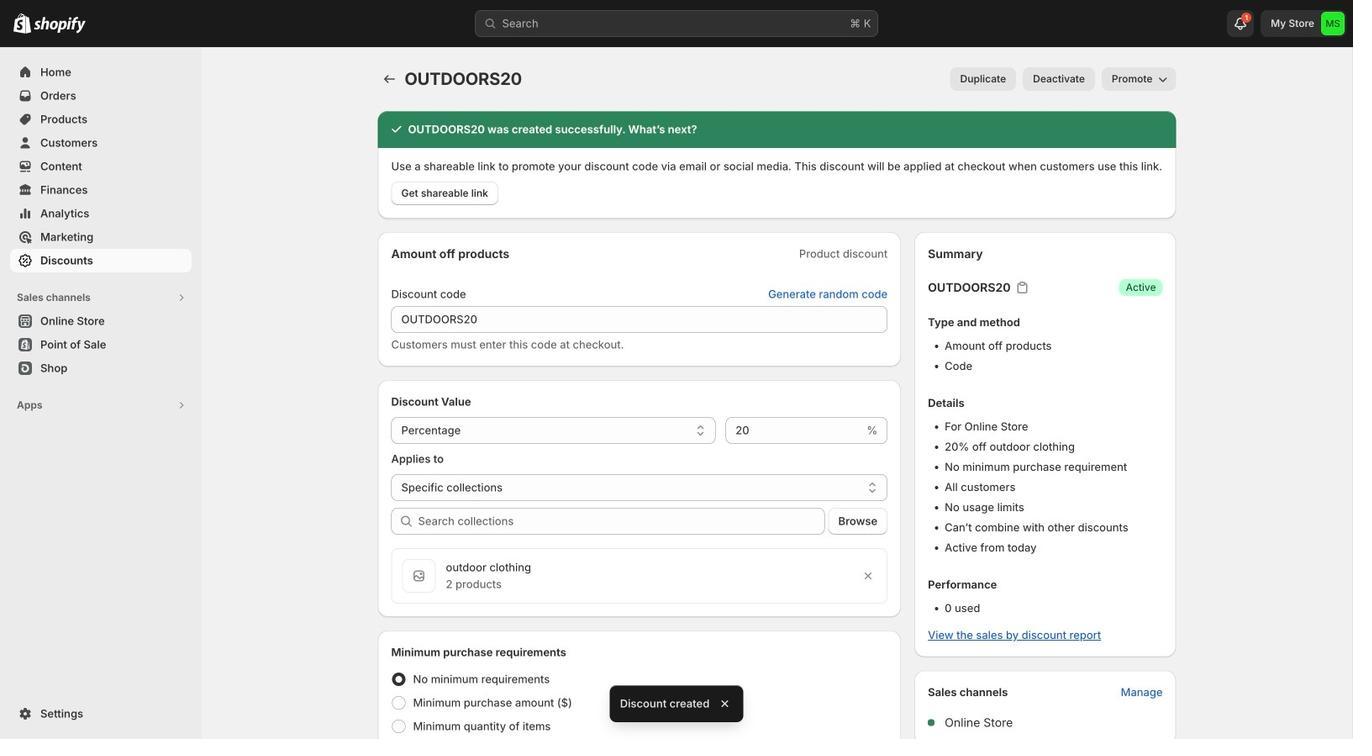 Task type: locate. For each thing, give the bounding box(es) containing it.
None text field
[[391, 306, 888, 333]]

my store image
[[1322, 12, 1345, 35]]

shopify image
[[34, 17, 86, 33]]

None text field
[[726, 417, 864, 444]]



Task type: vqa. For each thing, say whether or not it's contained in the screenshot.
My Store Image
yes



Task type: describe. For each thing, give the bounding box(es) containing it.
Search collections text field
[[418, 508, 825, 535]]

shopify image
[[13, 13, 31, 33]]



